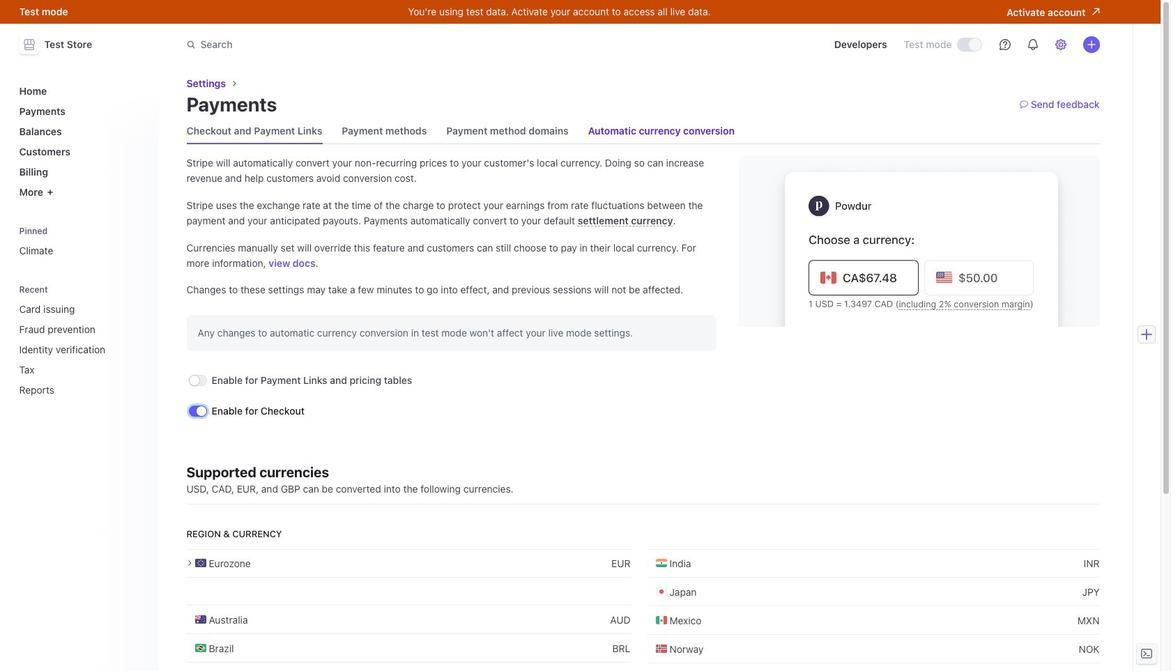 Task type: describe. For each thing, give the bounding box(es) containing it.
mx image
[[656, 615, 667, 626]]

au image
[[195, 614, 206, 626]]

notifications image
[[1027, 39, 1039, 50]]

br image
[[195, 643, 206, 654]]

2 recent element from the top
[[14, 298, 150, 402]]

Test mode checkbox
[[958, 38, 981, 51]]

eu image
[[195, 558, 206, 569]]

core navigation links element
[[14, 79, 150, 204]]

in image
[[656, 558, 667, 569]]

Search text field
[[178, 32, 571, 58]]



Task type: vqa. For each thing, say whether or not it's contained in the screenshot.
Core navigation links element
yes



Task type: locate. For each thing, give the bounding box(es) containing it.
help image
[[999, 39, 1011, 50]]

None search field
[[178, 32, 571, 58]]

no image
[[656, 644, 667, 655]]

tab list
[[187, 119, 1100, 144]]

settings image
[[1055, 39, 1066, 50]]

recent element
[[14, 284, 150, 402], [14, 298, 150, 402]]

jp image
[[656, 587, 667, 598]]

pinned element
[[14, 226, 150, 262]]

1 recent element from the top
[[14, 284, 150, 402]]

a customer in canada views a price localized from usd to cad image
[[739, 155, 1100, 327]]



